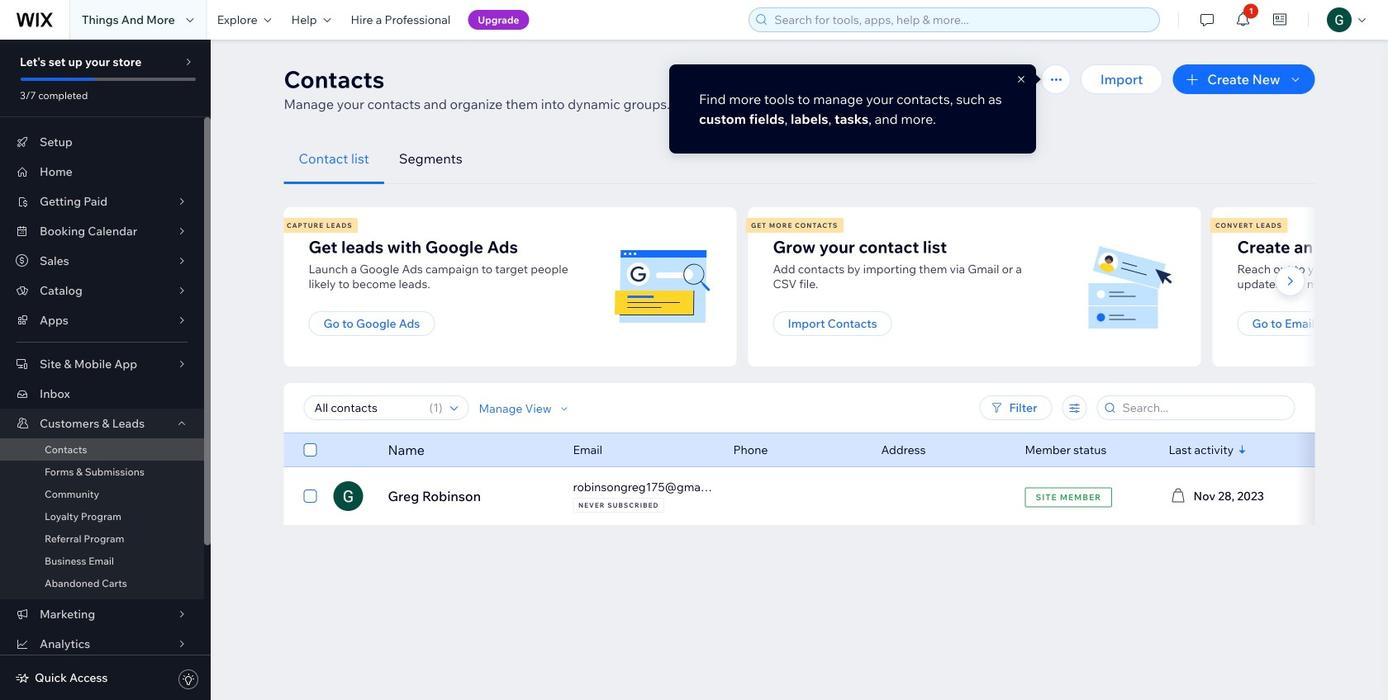 Task type: locate. For each thing, give the bounding box(es) containing it.
list
[[281, 207, 1389, 367]]

tab list
[[284, 134, 1315, 184]]

Search... field
[[1118, 397, 1290, 420]]

None checkbox
[[304, 441, 317, 460], [304, 487, 317, 507], [304, 441, 317, 460], [304, 487, 317, 507]]

Unsaved view field
[[310, 397, 425, 420]]



Task type: describe. For each thing, give the bounding box(es) containing it.
sidebar element
[[0, 40, 211, 701]]

Search for tools, apps, help & more... field
[[770, 8, 1155, 31]]

greg robinson image
[[334, 482, 363, 512]]



Task type: vqa. For each thing, say whether or not it's contained in the screenshot.
'Search for tools, apps, help & more...' 'field' on the right top of page
yes



